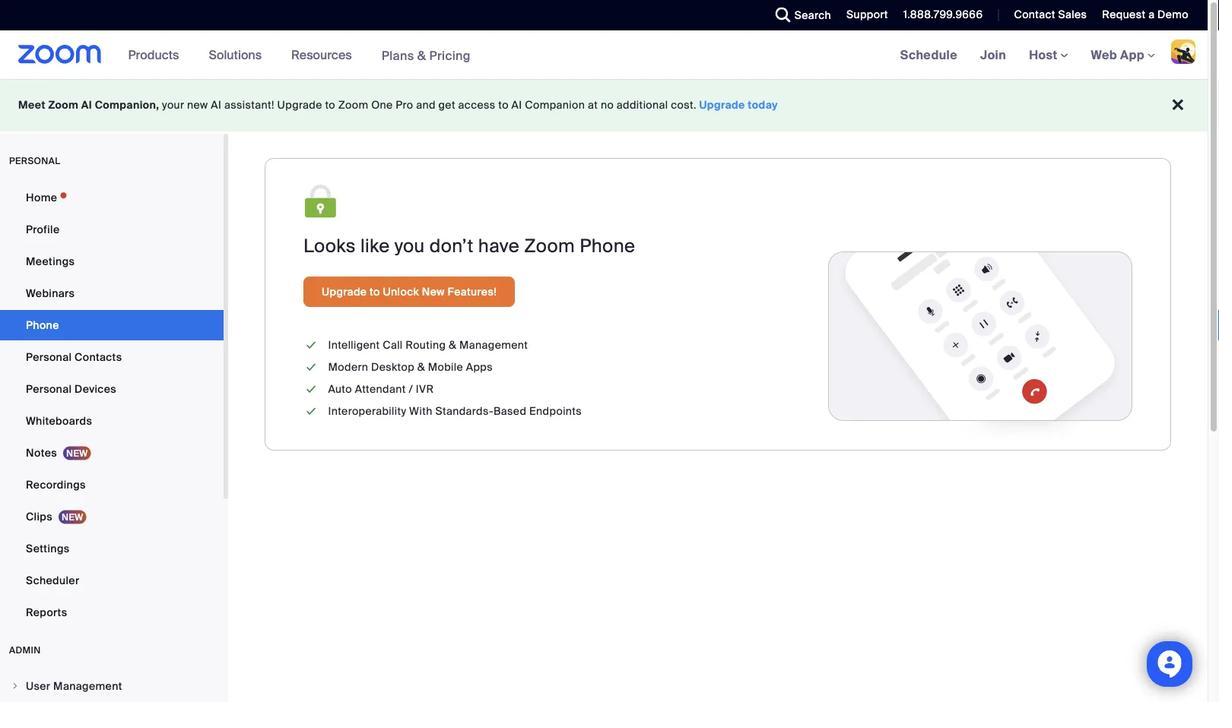 Task type: describe. For each thing, give the bounding box(es) containing it.
attendant
[[355, 383, 406, 397]]

a
[[1148, 8, 1155, 22]]

at
[[588, 98, 598, 112]]

notes link
[[0, 438, 224, 468]]

standards-
[[435, 405, 494, 419]]

checked image for modern
[[303, 360, 319, 376]]

0 vertical spatial phone
[[580, 234, 635, 258]]

meetings link
[[0, 246, 224, 277]]

additional
[[617, 98, 668, 112]]

resources
[[291, 47, 352, 63]]

webinars link
[[0, 278, 224, 309]]

reports
[[26, 606, 67, 620]]

home link
[[0, 183, 224, 213]]

contacts
[[75, 350, 122, 364]]

solutions button
[[209, 30, 269, 79]]

0 horizontal spatial to
[[325, 98, 335, 112]]

contact
[[1014, 8, 1055, 22]]

plans
[[381, 47, 414, 63]]

personal devices
[[26, 382, 116, 396]]

solutions
[[209, 47, 262, 63]]

2 horizontal spatial zoom
[[524, 234, 575, 258]]

meet zoom ai companion, your new ai assistant! upgrade to zoom one pro and get access to ai companion at no additional cost. upgrade today
[[18, 98, 778, 112]]

join link
[[969, 30, 1018, 79]]

clips
[[26, 510, 52, 524]]

new
[[422, 285, 445, 299]]

management inside "menu item"
[[53, 680, 122, 694]]

looks
[[303, 234, 356, 258]]

checked image for auto
[[303, 382, 319, 398]]

companion,
[[95, 98, 159, 112]]

profile
[[26, 222, 60, 237]]

search button
[[764, 0, 835, 30]]

1 horizontal spatial zoom
[[338, 98, 368, 112]]

product information navigation
[[117, 30, 482, 80]]

phone link
[[0, 310, 224, 341]]

to inside button
[[370, 285, 380, 299]]

contact sales
[[1014, 8, 1087, 22]]

demo
[[1158, 8, 1189, 22]]

call
[[383, 338, 403, 352]]

1.888.799.9666 button up schedule link
[[903, 8, 983, 22]]

interoperability with standards-based endpoints
[[328, 405, 582, 419]]

user management
[[26, 680, 122, 694]]

2 horizontal spatial to
[[498, 98, 509, 112]]

upgrade right cost.
[[699, 98, 745, 112]]

pricing
[[429, 47, 471, 63]]

assistant!
[[224, 98, 274, 112]]

user management menu item
[[0, 672, 224, 701]]

join
[[980, 47, 1006, 63]]

no
[[601, 98, 614, 112]]

recordings
[[26, 478, 86, 492]]

upgrade to unlock new features!
[[322, 285, 497, 299]]

auto
[[328, 383, 352, 397]]

zoom logo image
[[18, 45, 102, 64]]

upgrade inside button
[[322, 285, 367, 299]]

like
[[360, 234, 390, 258]]

search
[[795, 8, 831, 22]]

settings link
[[0, 534, 224, 564]]

looks like you don't have zoom phone
[[303, 234, 635, 258]]

new
[[187, 98, 208, 112]]

profile picture image
[[1171, 40, 1196, 64]]

personal
[[9, 155, 60, 167]]

meet
[[18, 98, 46, 112]]

schedule
[[900, 47, 958, 63]]

schedule link
[[889, 30, 969, 79]]

have
[[478, 234, 519, 258]]

support
[[846, 8, 888, 22]]

modern desktop & mobile apps
[[328, 360, 493, 375]]

resources button
[[291, 30, 359, 79]]

you
[[394, 234, 425, 258]]

web app button
[[1091, 47, 1155, 63]]

webinars
[[26, 286, 75, 300]]



Task type: locate. For each thing, give the bounding box(es) containing it.
zoom
[[48, 98, 79, 112], [338, 98, 368, 112], [524, 234, 575, 258]]

2 ai from the left
[[211, 98, 221, 112]]

host
[[1029, 47, 1061, 63]]

1 horizontal spatial phone
[[580, 234, 635, 258]]

personal contacts
[[26, 350, 122, 364]]

/
[[409, 383, 413, 397]]

to down 'resources' dropdown button
[[325, 98, 335, 112]]

0 vertical spatial &
[[417, 47, 426, 63]]

user
[[26, 680, 50, 694]]

1.888.799.9666 button up schedule
[[892, 0, 987, 30]]

right image
[[11, 682, 20, 691]]

banner containing products
[[0, 30, 1208, 80]]

1 horizontal spatial ai
[[211, 98, 221, 112]]

1 vertical spatial &
[[449, 338, 457, 352]]

1 ai from the left
[[81, 98, 92, 112]]

0 horizontal spatial ai
[[81, 98, 92, 112]]

to
[[325, 98, 335, 112], [498, 98, 509, 112], [370, 285, 380, 299]]

features!
[[448, 285, 497, 299]]

plans & pricing link
[[381, 47, 471, 63], [381, 47, 471, 63]]

management right user
[[53, 680, 122, 694]]

get
[[438, 98, 455, 112]]

sales
[[1058, 8, 1087, 22]]

with
[[409, 405, 433, 419]]

management up apps
[[459, 338, 528, 352]]

settings
[[26, 542, 70, 556]]

checked image left auto
[[303, 382, 319, 398]]

upgrade
[[277, 98, 322, 112], [699, 98, 745, 112], [322, 285, 367, 299]]

checked image left modern
[[303, 360, 319, 376]]

web app
[[1091, 47, 1145, 63]]

meetings navigation
[[889, 30, 1208, 80]]

desktop
[[371, 360, 414, 375]]

admin
[[9, 645, 41, 657]]

2 horizontal spatial ai
[[512, 98, 522, 112]]

meetings
[[26, 254, 75, 268]]

& inside product information navigation
[[417, 47, 426, 63]]

1 vertical spatial personal
[[26, 382, 72, 396]]

modern
[[328, 360, 368, 375]]

recordings link
[[0, 470, 224, 500]]

checked image left intelligent
[[303, 338, 319, 354]]

devices
[[75, 382, 116, 396]]

request a demo
[[1102, 8, 1189, 22]]

personal for personal contacts
[[26, 350, 72, 364]]

3 ai from the left
[[512, 98, 522, 112]]

checked image
[[303, 360, 319, 376], [303, 404, 319, 420]]

ai left companion, on the top left
[[81, 98, 92, 112]]

personal contacts link
[[0, 342, 224, 373]]

request a demo link
[[1091, 0, 1208, 30], [1102, 8, 1189, 22]]

app
[[1120, 47, 1145, 63]]

personal
[[26, 350, 72, 364], [26, 382, 72, 396]]

unlock
[[383, 285, 419, 299]]

0 vertical spatial checked image
[[303, 338, 319, 354]]

intelligent call routing & management
[[328, 338, 528, 352]]

don't
[[430, 234, 474, 258]]

ai left companion
[[512, 98, 522, 112]]

& right plans
[[417, 47, 426, 63]]

meet zoom ai companion, footer
[[0, 79, 1208, 132]]

1 vertical spatial management
[[53, 680, 122, 694]]

1 checked image from the top
[[303, 360, 319, 376]]

2 personal from the top
[[26, 382, 72, 396]]

upgrade down looks
[[322, 285, 367, 299]]

access
[[458, 98, 496, 112]]

companion
[[525, 98, 585, 112]]

today
[[748, 98, 778, 112]]

auto attendant / ivr
[[328, 383, 434, 397]]

scheduler
[[26, 574, 79, 588]]

1 horizontal spatial management
[[459, 338, 528, 352]]

2 checked image from the top
[[303, 404, 319, 420]]

1 vertical spatial phone
[[26, 318, 59, 332]]

upgrade to unlock new features! button
[[303, 277, 515, 307]]

zoom right have
[[524, 234, 575, 258]]

1 vertical spatial checked image
[[303, 382, 319, 398]]

plans & pricing
[[381, 47, 471, 63]]

your
[[162, 98, 184, 112]]

upgrade today link
[[699, 98, 778, 112]]

personal devices link
[[0, 374, 224, 405]]

endpoints
[[529, 405, 582, 419]]

apps
[[466, 360, 493, 375]]

contact sales link
[[1003, 0, 1091, 30], [1014, 8, 1087, 22]]

clips link
[[0, 502, 224, 532]]

based
[[494, 405, 527, 419]]

personal for personal devices
[[26, 382, 72, 396]]

personal inside "link"
[[26, 382, 72, 396]]

2 vertical spatial &
[[417, 360, 425, 375]]

products
[[128, 47, 179, 63]]

whiteboards
[[26, 414, 92, 428]]

0 vertical spatial management
[[459, 338, 528, 352]]

to right access
[[498, 98, 509, 112]]

host button
[[1029, 47, 1068, 63]]

zoom right meet
[[48, 98, 79, 112]]

upgrade down product information navigation
[[277, 98, 322, 112]]

checked image for interoperability
[[303, 404, 319, 420]]

zoom left one
[[338, 98, 368, 112]]

1 personal from the top
[[26, 350, 72, 364]]

interoperability
[[328, 405, 406, 419]]

banner
[[0, 30, 1208, 80]]

ai
[[81, 98, 92, 112], [211, 98, 221, 112], [512, 98, 522, 112]]

scheduler link
[[0, 566, 224, 596]]

profile link
[[0, 214, 224, 245]]

home
[[26, 191, 57, 205]]

1 checked image from the top
[[303, 338, 319, 354]]

pro
[[396, 98, 413, 112]]

& up ivr
[[417, 360, 425, 375]]

web
[[1091, 47, 1117, 63]]

0 horizontal spatial zoom
[[48, 98, 79, 112]]

whiteboards link
[[0, 406, 224, 437]]

and
[[416, 98, 436, 112]]

routing
[[406, 338, 446, 352]]

1 vertical spatial checked image
[[303, 404, 319, 420]]

1 horizontal spatial to
[[370, 285, 380, 299]]

0 horizontal spatial management
[[53, 680, 122, 694]]

to left unlock
[[370, 285, 380, 299]]

management
[[459, 338, 528, 352], [53, 680, 122, 694]]

0 horizontal spatial phone
[[26, 318, 59, 332]]

0 vertical spatial personal
[[26, 350, 72, 364]]

1.888.799.9666
[[903, 8, 983, 22]]

&
[[417, 47, 426, 63], [449, 338, 457, 352], [417, 360, 425, 375]]

ai right the new
[[211, 98, 221, 112]]

reports link
[[0, 598, 224, 628]]

checked image for intelligent
[[303, 338, 319, 354]]

products button
[[128, 30, 186, 79]]

personal up personal devices
[[26, 350, 72, 364]]

phone
[[580, 234, 635, 258], [26, 318, 59, 332]]

1.888.799.9666 button
[[892, 0, 987, 30], [903, 8, 983, 22]]

0 vertical spatial checked image
[[303, 360, 319, 376]]

mobile
[[428, 360, 463, 375]]

cost.
[[671, 98, 696, 112]]

intelligent
[[328, 338, 380, 352]]

& up mobile
[[449, 338, 457, 352]]

checked image left interoperability
[[303, 404, 319, 420]]

personal up whiteboards
[[26, 382, 72, 396]]

phone inside "personal menu" menu
[[26, 318, 59, 332]]

2 checked image from the top
[[303, 382, 319, 398]]

personal menu menu
[[0, 183, 224, 630]]

checked image
[[303, 338, 319, 354], [303, 382, 319, 398]]



Task type: vqa. For each thing, say whether or not it's contained in the screenshot.
option group within Recording ELEMENT
no



